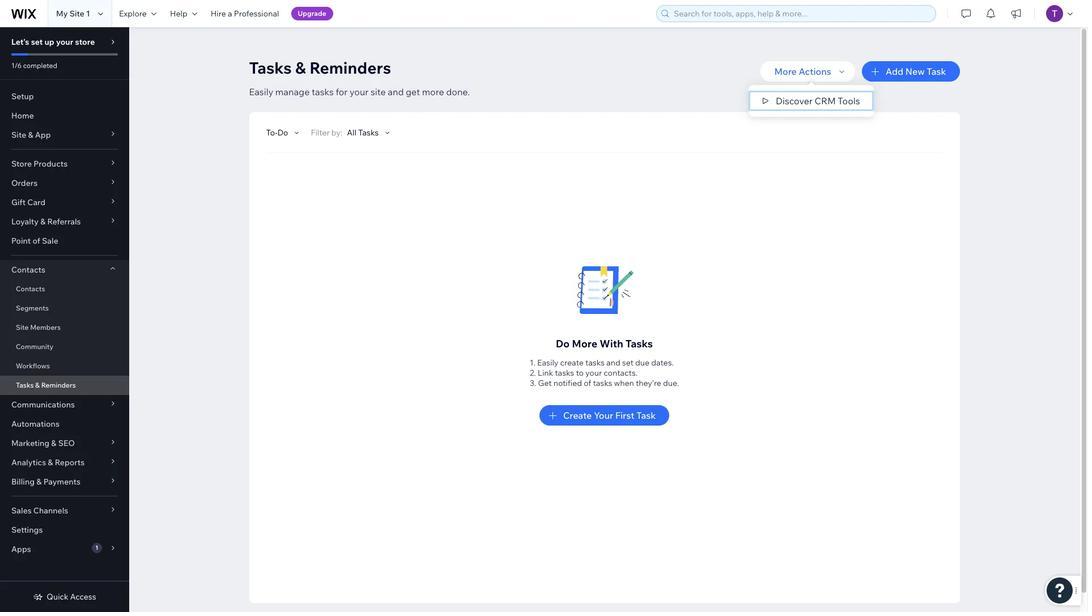 Task type: vqa. For each thing, say whether or not it's contained in the screenshot.
the "Reminders" inside Tasks & Reminders Link
yes



Task type: describe. For each thing, give the bounding box(es) containing it.
for
[[336, 86, 348, 97]]

home link
[[0, 106, 129, 125]]

0 vertical spatial easily
[[249, 86, 273, 97]]

gift card
[[11, 197, 45, 207]]

with
[[600, 337, 623, 350]]

due.
[[663, 378, 679, 388]]

a
[[228, 9, 232, 19]]

access
[[70, 592, 96, 602]]

task inside create your first task button
[[637, 410, 656, 421]]

professional
[[234, 9, 279, 19]]

marketing & seo button
[[0, 434, 129, 453]]

easily manage tasks for your site and get more done.
[[249, 86, 470, 97]]

upgrade
[[298, 9, 326, 18]]

site
[[371, 86, 386, 97]]

explore
[[119, 9, 147, 19]]

Search for tools, apps, help & more... field
[[670, 6, 932, 22]]

members
[[30, 323, 61, 332]]

more actions button
[[761, 61, 855, 82]]

community
[[16, 342, 53, 351]]

to
[[576, 368, 584, 378]]

setup link
[[0, 87, 129, 106]]

up
[[44, 37, 54, 47]]

contacts for "contacts" link
[[16, 285, 45, 293]]

quick access button
[[33, 592, 96, 602]]

0 horizontal spatial do
[[278, 128, 288, 138]]

of inside point of sale link
[[33, 236, 40, 246]]

tasks up manage
[[249, 58, 292, 78]]

seo
[[58, 438, 75, 448]]

they're
[[636, 378, 661, 388]]

contacts button
[[0, 260, 129, 279]]

sales channels
[[11, 506, 68, 516]]

site members link
[[0, 318, 129, 337]]

contacts for contacts popup button
[[11, 265, 45, 275]]

setup
[[11, 91, 34, 101]]

hire
[[211, 9, 226, 19]]

point
[[11, 236, 31, 246]]

billing
[[11, 477, 35, 487]]

more inside button
[[774, 66, 797, 77]]

discover
[[776, 95, 813, 107]]

billing & payments
[[11, 477, 80, 487]]

0 horizontal spatial more
[[572, 337, 598, 350]]

add
[[886, 66, 904, 77]]

community link
[[0, 337, 129, 356]]

loyalty & referrals button
[[0, 212, 129, 231]]

discover crm tools button
[[749, 91, 874, 111]]

tasks left the for
[[312, 86, 334, 97]]

discover crm tools
[[776, 95, 860, 107]]

due
[[635, 358, 650, 368]]

contacts link
[[0, 279, 129, 299]]

store
[[75, 37, 95, 47]]

reminders inside 'sidebar' element
[[41, 381, 76, 389]]

analytics
[[11, 457, 46, 468]]

app
[[35, 130, 51, 140]]

set inside 'sidebar' element
[[31, 37, 43, 47]]

sidebar element
[[0, 27, 129, 612]]

point of sale
[[11, 236, 58, 246]]

let's
[[11, 37, 29, 47]]

communications button
[[0, 395, 129, 414]]

1/6
[[11, 61, 22, 70]]

home
[[11, 111, 34, 121]]

help button
[[163, 0, 204, 27]]

your inside "1. easily create tasks and set due dates. 2. link tasks to your contacts. 3. get notified of tasks when they're due."
[[585, 368, 602, 378]]

hire a professional link
[[204, 0, 286, 27]]

payments
[[43, 477, 80, 487]]

tasks right all
[[358, 128, 379, 138]]

site for site & app
[[11, 130, 26, 140]]

create
[[560, 358, 584, 368]]

easily inside "1. easily create tasks and set due dates. 2. link tasks to your contacts. 3. get notified of tasks when they're due."
[[537, 358, 558, 368]]

completed
[[23, 61, 57, 70]]

apps
[[11, 544, 31, 554]]

create your first task
[[563, 410, 656, 421]]

add new task button
[[862, 61, 960, 82]]

1 vertical spatial your
[[350, 86, 369, 97]]

orders
[[11, 178, 38, 188]]

more
[[422, 86, 444, 97]]

notified
[[553, 378, 582, 388]]

create your first task button
[[539, 405, 669, 426]]

quick
[[47, 592, 68, 602]]

segments
[[16, 304, 49, 312]]

and inside "1. easily create tasks and set due dates. 2. link tasks to your contacts. 3. get notified of tasks when they're due."
[[606, 358, 620, 368]]

manage
[[275, 86, 310, 97]]

filter
[[311, 128, 330, 138]]

site for site members
[[16, 323, 29, 332]]

referrals
[[47, 216, 81, 227]]

billing & payments button
[[0, 472, 129, 491]]

site members
[[16, 323, 61, 332]]

sales
[[11, 506, 32, 516]]

actions
[[799, 66, 831, 77]]

3.
[[530, 378, 536, 388]]

of inside "1. easily create tasks and set due dates. 2. link tasks to your contacts. 3. get notified of tasks when they're due."
[[584, 378, 591, 388]]

point of sale link
[[0, 231, 129, 251]]

& for site & app dropdown button
[[28, 130, 33, 140]]

analytics & reports
[[11, 457, 85, 468]]

automations
[[11, 419, 59, 429]]

all
[[347, 128, 356, 138]]

sales channels button
[[0, 501, 129, 520]]



Task type: locate. For each thing, give the bounding box(es) containing it.
do left filter
[[278, 128, 288, 138]]

more up the create
[[572, 337, 598, 350]]

site
[[70, 9, 84, 19], [11, 130, 26, 140], [16, 323, 29, 332]]

your inside 'sidebar' element
[[56, 37, 73, 47]]

all tasks button
[[347, 128, 392, 138]]

1 horizontal spatial reminders
[[310, 58, 391, 78]]

store products
[[11, 159, 68, 169]]

more
[[774, 66, 797, 77], [572, 337, 598, 350]]

workflows
[[16, 362, 50, 370]]

marketing & seo
[[11, 438, 75, 448]]

task
[[927, 66, 946, 77], [637, 410, 656, 421]]

of
[[33, 236, 40, 246], [584, 378, 591, 388]]

create
[[563, 410, 592, 421]]

0 vertical spatial your
[[56, 37, 73, 47]]

card
[[27, 197, 45, 207]]

0 horizontal spatial 1
[[86, 9, 90, 19]]

0 horizontal spatial set
[[31, 37, 43, 47]]

1 inside 'sidebar' element
[[95, 544, 98, 551]]

0 vertical spatial of
[[33, 236, 40, 246]]

easily left manage
[[249, 86, 273, 97]]

1 horizontal spatial tasks & reminders
[[249, 58, 391, 78]]

& inside loyalty & referrals popup button
[[40, 216, 46, 227]]

0 vertical spatial contacts
[[11, 265, 45, 275]]

and down with
[[606, 358, 620, 368]]

2 horizontal spatial your
[[585, 368, 602, 378]]

set left due
[[622, 358, 634, 368]]

1 vertical spatial 1
[[95, 544, 98, 551]]

1 vertical spatial set
[[622, 358, 634, 368]]

channels
[[33, 506, 68, 516]]

settings link
[[0, 520, 129, 540]]

& inside billing & payments dropdown button
[[36, 477, 42, 487]]

tasks & reminders inside 'sidebar' element
[[16, 381, 76, 389]]

0 vertical spatial 1
[[86, 9, 90, 19]]

site & app button
[[0, 125, 129, 145]]

of right 'to'
[[584, 378, 591, 388]]

0 vertical spatial site
[[70, 9, 84, 19]]

1 horizontal spatial and
[[606, 358, 620, 368]]

your right the for
[[350, 86, 369, 97]]

your
[[594, 410, 613, 421]]

& for billing & payments dropdown button
[[36, 477, 42, 487]]

& for loyalty & referrals popup button
[[40, 216, 46, 227]]

& right loyalty
[[40, 216, 46, 227]]

task right first
[[637, 410, 656, 421]]

upgrade button
[[291, 7, 333, 20]]

&
[[295, 58, 306, 78], [28, 130, 33, 140], [40, 216, 46, 227], [35, 381, 40, 389], [51, 438, 56, 448], [48, 457, 53, 468], [36, 477, 42, 487]]

2 vertical spatial your
[[585, 368, 602, 378]]

1 vertical spatial reminders
[[41, 381, 76, 389]]

1 horizontal spatial 1
[[95, 544, 98, 551]]

1 horizontal spatial task
[[927, 66, 946, 77]]

0 horizontal spatial reminders
[[41, 381, 76, 389]]

1 vertical spatial tasks & reminders
[[16, 381, 76, 389]]

1 horizontal spatial set
[[622, 358, 634, 368]]

0 vertical spatial more
[[774, 66, 797, 77]]

site down segments
[[16, 323, 29, 332]]

products
[[34, 159, 68, 169]]

& left seo
[[51, 438, 56, 448]]

& inside tasks & reminders link
[[35, 381, 40, 389]]

quick access
[[47, 592, 96, 602]]

tasks & reminders up the for
[[249, 58, 391, 78]]

0 vertical spatial do
[[278, 128, 288, 138]]

& inside site & app dropdown button
[[28, 130, 33, 140]]

tasks left when
[[593, 378, 612, 388]]

automations link
[[0, 414, 129, 434]]

of left sale
[[33, 236, 40, 246]]

1 horizontal spatial do
[[556, 337, 570, 350]]

& inside analytics & reports dropdown button
[[48, 457, 53, 468]]

0 vertical spatial and
[[388, 86, 404, 97]]

add new task
[[886, 66, 946, 77]]

0 vertical spatial tasks & reminders
[[249, 58, 391, 78]]

tasks & reminders
[[249, 58, 391, 78], [16, 381, 76, 389]]

task inside add new task button
[[927, 66, 946, 77]]

0 horizontal spatial task
[[637, 410, 656, 421]]

task right the new
[[927, 66, 946, 77]]

tasks down workflows
[[16, 381, 34, 389]]

loyalty & referrals
[[11, 216, 81, 227]]

0 vertical spatial task
[[927, 66, 946, 77]]

reminders down workflows link
[[41, 381, 76, 389]]

gift card button
[[0, 193, 129, 212]]

analytics & reports button
[[0, 453, 129, 472]]

get
[[538, 378, 552, 388]]

link
[[538, 368, 553, 378]]

tasks
[[312, 86, 334, 97], [585, 358, 605, 368], [555, 368, 574, 378], [593, 378, 612, 388]]

& right billing
[[36, 477, 42, 487]]

contacts inside popup button
[[11, 265, 45, 275]]

easily right 1.
[[537, 358, 558, 368]]

my site 1
[[56, 9, 90, 19]]

1 horizontal spatial of
[[584, 378, 591, 388]]

to-do button
[[266, 128, 302, 138]]

and left get
[[388, 86, 404, 97]]

0 horizontal spatial of
[[33, 236, 40, 246]]

tools
[[838, 95, 860, 107]]

tasks & reminders up communications
[[16, 381, 76, 389]]

1 vertical spatial site
[[11, 130, 26, 140]]

site right 'my'
[[70, 9, 84, 19]]

1 vertical spatial easily
[[537, 358, 558, 368]]

orders button
[[0, 173, 129, 193]]

tasks left 'to'
[[555, 368, 574, 378]]

reminders up the for
[[310, 58, 391, 78]]

gift
[[11, 197, 26, 207]]

first
[[615, 410, 634, 421]]

when
[[614, 378, 634, 388]]

tasks up due
[[626, 337, 653, 350]]

& for analytics & reports dropdown button
[[48, 457, 53, 468]]

0 vertical spatial set
[[31, 37, 43, 47]]

more actions
[[774, 66, 831, 77]]

site down the home
[[11, 130, 26, 140]]

1 horizontal spatial more
[[774, 66, 797, 77]]

& left the app
[[28, 130, 33, 140]]

all tasks
[[347, 128, 379, 138]]

settings
[[11, 525, 43, 535]]

workflows link
[[0, 356, 129, 376]]

1 down settings link at the left of page
[[95, 544, 98, 551]]

contacts
[[11, 265, 45, 275], [16, 285, 45, 293]]

done.
[[446, 86, 470, 97]]

1 vertical spatial of
[[584, 378, 591, 388]]

store
[[11, 159, 32, 169]]

0 horizontal spatial tasks & reminders
[[16, 381, 76, 389]]

& for tasks & reminders link
[[35, 381, 40, 389]]

communications
[[11, 400, 75, 410]]

2 vertical spatial site
[[16, 323, 29, 332]]

contacts up segments
[[16, 285, 45, 293]]

to-do
[[266, 128, 288, 138]]

easily
[[249, 86, 273, 97], [537, 358, 558, 368]]

& left reports
[[48, 457, 53, 468]]

& inside the 'marketing & seo' popup button
[[51, 438, 56, 448]]

0 vertical spatial reminders
[[310, 58, 391, 78]]

get
[[406, 86, 420, 97]]

1 horizontal spatial your
[[350, 86, 369, 97]]

tasks & reminders link
[[0, 376, 129, 395]]

more left actions
[[774, 66, 797, 77]]

your
[[56, 37, 73, 47], [350, 86, 369, 97], [585, 368, 602, 378]]

1
[[86, 9, 90, 19], [95, 544, 98, 551]]

help
[[170, 9, 187, 19]]

1 vertical spatial task
[[637, 410, 656, 421]]

your right up
[[56, 37, 73, 47]]

1 horizontal spatial easily
[[537, 358, 558, 368]]

contacts.
[[604, 368, 638, 378]]

1 vertical spatial contacts
[[16, 285, 45, 293]]

1/6 completed
[[11, 61, 57, 70]]

tasks inside 'sidebar' element
[[16, 381, 34, 389]]

reports
[[55, 457, 85, 468]]

1 vertical spatial and
[[606, 358, 620, 368]]

1 right 'my'
[[86, 9, 90, 19]]

set inside "1. easily create tasks and set due dates. 2. link tasks to your contacts. 3. get notified of tasks when they're due."
[[622, 358, 634, 368]]

site inside dropdown button
[[11, 130, 26, 140]]

contacts down point of sale
[[11, 265, 45, 275]]

& up manage
[[295, 58, 306, 78]]

sale
[[42, 236, 58, 246]]

1 vertical spatial more
[[572, 337, 598, 350]]

store products button
[[0, 154, 129, 173]]

1. easily create tasks and set due dates. 2. link tasks to your contacts. 3. get notified of tasks when they're due.
[[530, 358, 679, 388]]

& down workflows
[[35, 381, 40, 389]]

0 horizontal spatial easily
[[249, 86, 273, 97]]

1 vertical spatial do
[[556, 337, 570, 350]]

do up the create
[[556, 337, 570, 350]]

& for the 'marketing & seo' popup button
[[51, 438, 56, 448]]

0 horizontal spatial and
[[388, 86, 404, 97]]

your right 'to'
[[585, 368, 602, 378]]

set left up
[[31, 37, 43, 47]]

tasks right 'to'
[[585, 358, 605, 368]]

0 horizontal spatial your
[[56, 37, 73, 47]]

dates.
[[651, 358, 674, 368]]



